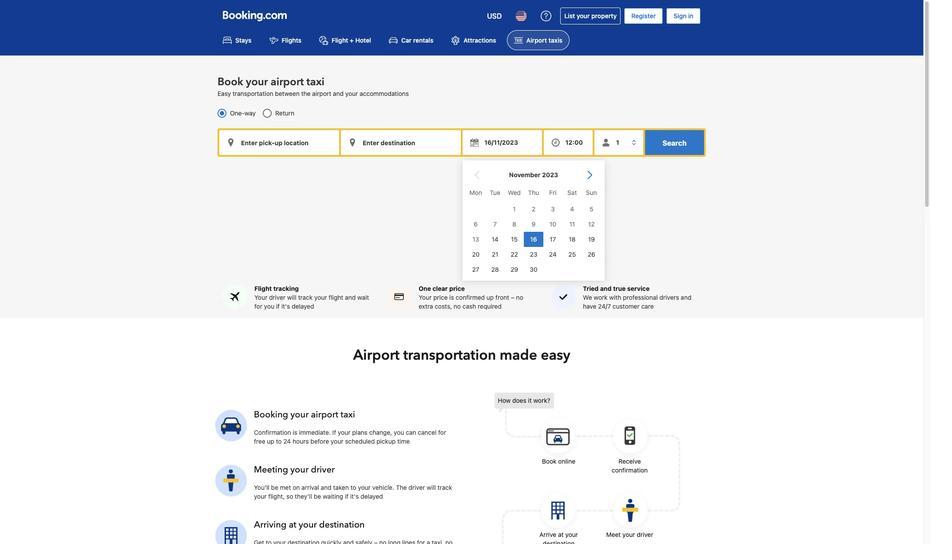 Task type: describe. For each thing, give the bounding box(es) containing it.
14
[[492, 235, 499, 243]]

delayed inside flight tracking your driver will track your flight and wait for you if it's delayed
[[292, 303, 314, 310]]

they'll
[[295, 493, 312, 500]]

meeting your driver
[[254, 464, 335, 476]]

wed
[[508, 189, 521, 196]]

your left accommodations
[[345, 90, 358, 97]]

have
[[583, 303, 597, 310]]

arriving at your destination
[[254, 519, 365, 531]]

list
[[565, 12, 575, 20]]

you inside confirmation is immediate. if your plans change, you can cancel for free up to 24 hours before your scheduled pickup time
[[394, 429, 404, 436]]

it's inside 'you'll be met on arrival and taken to your vehicle. the driver will track your flight, so they'll be waiting if it's delayed'
[[350, 493, 359, 500]]

arrive
[[540, 531, 557, 539]]

drivers
[[660, 294, 679, 301]]

19
[[588, 235, 595, 243]]

4
[[570, 205, 574, 213]]

you'll
[[254, 484, 270, 491]]

15 button
[[505, 232, 524, 247]]

return
[[275, 109, 294, 117]]

the
[[301, 90, 311, 97]]

24 button
[[544, 247, 563, 262]]

28 button
[[486, 262, 505, 277]]

is inside confirmation is immediate. if your plans change, you can cancel for free up to 24 hours before your scheduled pickup time
[[293, 429, 298, 436]]

and inside the book your airport taxi easy transportation between the airport and your accommodations
[[333, 90, 344, 97]]

service
[[628, 285, 650, 292]]

pickup
[[377, 438, 396, 445]]

24 inside button
[[549, 250, 557, 258]]

the
[[396, 484, 407, 491]]

and up 'work'
[[600, 285, 612, 292]]

one
[[419, 285, 431, 292]]

tracking
[[273, 285, 299, 292]]

extra
[[419, 303, 433, 310]]

between
[[275, 90, 300, 97]]

1 horizontal spatial no
[[516, 294, 524, 301]]

and inside 'you'll be met on arrival and taken to your vehicle. the driver will track your flight, so they'll be waiting if it's delayed'
[[321, 484, 332, 491]]

fri
[[550, 189, 557, 196]]

up inside one clear price your price is confirmed up front – no extra costs, no cash required
[[487, 294, 494, 301]]

stays
[[235, 37, 252, 44]]

so
[[287, 493, 293, 500]]

costs,
[[435, 303, 452, 310]]

tue
[[490, 189, 501, 196]]

sign
[[674, 12, 687, 20]]

receive confirmation
[[612, 458, 648, 474]]

for for flight tracking your driver will track your flight and wait for you if it's delayed
[[254, 303, 262, 310]]

18
[[569, 235, 576, 243]]

to inside confirmation is immediate. if your plans change, you can cancel for free up to 24 hours before your scheduled pickup time
[[276, 438, 282, 445]]

29 button
[[505, 262, 524, 277]]

stays link
[[216, 30, 259, 50]]

your right if
[[338, 429, 351, 436]]

meet your driver
[[607, 531, 654, 539]]

1 vertical spatial transportation
[[403, 346, 496, 365]]

sun
[[586, 189, 597, 196]]

book your airport taxi easy transportation between the airport and your accommodations
[[218, 75, 409, 97]]

11
[[570, 220, 575, 228]]

and inside flight tracking your driver will track your flight and wait for you if it's delayed
[[345, 294, 356, 301]]

sign in
[[674, 12, 694, 20]]

27 button
[[466, 262, 486, 277]]

hours
[[293, 438, 309, 445]]

car rentals
[[401, 37, 434, 44]]

your inside flight tracking your driver will track your flight and wait for you if it's delayed
[[314, 294, 327, 301]]

meeting
[[254, 464, 288, 476]]

29
[[511, 266, 518, 273]]

your inside arrive at your destination
[[566, 531, 578, 539]]

book for online
[[542, 458, 557, 465]]

airport for airport taxis
[[527, 37, 547, 44]]

immediate.
[[299, 429, 331, 436]]

you inside flight tracking your driver will track your flight and wait for you if it's delayed
[[264, 303, 274, 310]]

12:00
[[566, 139, 583, 146]]

1 horizontal spatial be
[[314, 493, 321, 500]]

21
[[492, 250, 499, 258]]

scheduled
[[345, 438, 375, 445]]

confirmation is immediate. if your plans change, you can cancel for free up to 24 hours before your scheduled pickup time
[[254, 429, 446, 445]]

book for your
[[218, 75, 243, 89]]

attractions
[[464, 37, 496, 44]]

–
[[511, 294, 515, 301]]

your inside one clear price your price is confirmed up front – no extra costs, no cash required
[[419, 294, 432, 301]]

16/11/2023 button
[[463, 130, 542, 155]]

flights link
[[262, 30, 309, 50]]

your down you'll
[[254, 493, 267, 500]]

book online
[[542, 458, 576, 465]]

up inside confirmation is immediate. if your plans change, you can cancel for free up to 24 hours before your scheduled pickup time
[[267, 438, 274, 445]]

0 vertical spatial be
[[271, 484, 278, 491]]

plans
[[352, 429, 368, 436]]

tried
[[583, 285, 599, 292]]

1 vertical spatial airport
[[312, 90, 331, 97]]

list your property link
[[561, 8, 621, 24]]

how
[[498, 397, 511, 404]]

airport taxis
[[527, 37, 563, 44]]

required
[[478, 303, 502, 310]]

if
[[333, 429, 336, 436]]

airport for book
[[271, 75, 304, 89]]

24/7
[[598, 303, 611, 310]]

work
[[594, 294, 608, 301]]

airport for airport transportation made easy
[[353, 346, 400, 365]]

21 button
[[486, 247, 505, 262]]

airport transportation made easy
[[353, 346, 571, 365]]

12
[[588, 220, 595, 228]]

to inside 'you'll be met on arrival and taken to your vehicle. the driver will track your flight, so they'll be waiting if it's delayed'
[[351, 484, 356, 491]]

your up on
[[290, 464, 309, 476]]

24 inside confirmation is immediate. if your plans change, you can cancel for free up to 24 hours before your scheduled pickup time
[[284, 438, 291, 445]]

your inside "link"
[[577, 12, 590, 20]]

you'll be met on arrival and taken to your vehicle. the driver will track your flight, so they'll be waiting if it's delayed
[[254, 484, 452, 500]]

attractions link
[[444, 30, 503, 50]]

flight tracking your driver will track your flight and wait for you if it's delayed
[[254, 285, 369, 310]]

flight
[[329, 294, 343, 301]]

driver right meet
[[637, 531, 654, 539]]

true
[[613, 285, 626, 292]]

25
[[569, 250, 576, 258]]

22 button
[[505, 247, 524, 262]]

your right meet
[[623, 531, 635, 539]]

and right drivers
[[681, 294, 692, 301]]

confirmation
[[612, 467, 648, 474]]

thu
[[528, 189, 539, 196]]

+
[[350, 37, 354, 44]]

can
[[406, 429, 416, 436]]

flight for flight tracking your driver will track your flight and wait for you if it's delayed
[[254, 285, 272, 292]]

waiting
[[323, 493, 343, 500]]

accommodations
[[360, 90, 409, 97]]

20
[[472, 250, 480, 258]]

destination for arriving at your destination
[[319, 519, 365, 531]]

driver inside flight tracking your driver will track your flight and wait for you if it's delayed
[[269, 294, 286, 301]]

one clear price your price is confirmed up front – no extra costs, no cash required
[[419, 285, 524, 310]]

car rentals link
[[382, 30, 441, 50]]

usd
[[487, 12, 502, 20]]

17 button
[[544, 232, 563, 247]]

your up way at the left top of page
[[246, 75, 268, 89]]

arriving
[[254, 519, 287, 531]]

if inside flight tracking your driver will track your flight and wait for you if it's delayed
[[276, 303, 280, 310]]

28
[[491, 266, 499, 273]]

15
[[511, 235, 518, 243]]



Task type: vqa. For each thing, say whether or not it's contained in the screenshot.


Task type: locate. For each thing, give the bounding box(es) containing it.
0 horizontal spatial is
[[293, 429, 298, 436]]

flight for flight + hotel
[[332, 37, 348, 44]]

12:00 button
[[544, 130, 593, 155]]

arrival
[[302, 484, 319, 491]]

easy
[[541, 346, 571, 365]]

work?
[[534, 397, 551, 404]]

airport for booking
[[311, 409, 338, 421]]

1 vertical spatial if
[[345, 493, 349, 500]]

car
[[401, 37, 412, 44]]

23
[[530, 250, 538, 258]]

your
[[254, 294, 267, 301], [419, 294, 432, 301]]

1 horizontal spatial for
[[438, 429, 446, 436]]

1 vertical spatial delayed
[[361, 493, 383, 500]]

2
[[532, 205, 536, 213]]

will inside flight tracking your driver will track your flight and wait for you if it's delayed
[[287, 294, 297, 301]]

1 vertical spatial is
[[293, 429, 298, 436]]

flight left tracking at the left bottom of the page
[[254, 285, 272, 292]]

1 horizontal spatial 24
[[549, 250, 557, 258]]

24 down the "17" button
[[549, 250, 557, 258]]

is
[[450, 294, 454, 301], [293, 429, 298, 436]]

hotel
[[356, 37, 371, 44]]

you up time
[[394, 429, 404, 436]]

1
[[513, 205, 516, 213]]

0 vertical spatial book
[[218, 75, 243, 89]]

clear
[[433, 285, 448, 292]]

at right "arriving"
[[289, 519, 297, 531]]

0 vertical spatial if
[[276, 303, 280, 310]]

2 vertical spatial airport
[[311, 409, 338, 421]]

1 vertical spatial no
[[454, 303, 461, 310]]

0 horizontal spatial 24
[[284, 438, 291, 445]]

0 vertical spatial airport
[[527, 37, 547, 44]]

at inside arrive at your destination
[[558, 531, 564, 539]]

at for arrive
[[558, 531, 564, 539]]

destination inside arrive at your destination
[[543, 540, 575, 544]]

does
[[513, 397, 527, 404]]

if inside 'you'll be met on arrival and taken to your vehicle. the driver will track your flight, so they'll be waiting if it's delayed'
[[345, 493, 349, 500]]

driver up arrival at the left
[[311, 464, 335, 476]]

to down confirmation
[[276, 438, 282, 445]]

0 vertical spatial transportation
[[233, 90, 273, 97]]

flight + hotel
[[332, 37, 371, 44]]

0 horizontal spatial transportation
[[233, 90, 273, 97]]

time
[[398, 438, 410, 445]]

10
[[550, 220, 556, 228]]

change,
[[369, 429, 392, 436]]

1 horizontal spatial flight
[[332, 37, 348, 44]]

1 vertical spatial you
[[394, 429, 404, 436]]

sat
[[568, 189, 577, 196]]

30
[[530, 266, 538, 273]]

0 vertical spatial to
[[276, 438, 282, 445]]

30 button
[[524, 262, 544, 277]]

taxi up plans
[[341, 409, 355, 421]]

free
[[254, 438, 265, 445]]

book
[[218, 75, 243, 89], [542, 458, 557, 465]]

0 vertical spatial will
[[287, 294, 297, 301]]

airport right the
[[312, 90, 331, 97]]

16 button
[[524, 232, 544, 247]]

booking airport taxi image for meeting your driver
[[215, 465, 247, 497]]

airport up if
[[311, 409, 338, 421]]

with
[[610, 294, 622, 301]]

1 horizontal spatial airport
[[527, 37, 547, 44]]

booking airport taxi image
[[495, 393, 681, 544], [215, 410, 247, 441], [215, 465, 247, 497], [215, 520, 247, 544]]

airport taxis link
[[507, 30, 570, 50]]

it's down tracking at the left bottom of the page
[[282, 303, 290, 310]]

for
[[254, 303, 262, 310], [438, 429, 446, 436]]

search
[[663, 139, 687, 147]]

is inside one clear price your price is confirmed up front – no extra costs, no cash required
[[450, 294, 454, 301]]

1 vertical spatial taxi
[[341, 409, 355, 421]]

track right the
[[438, 484, 452, 491]]

mon
[[470, 189, 482, 196]]

25 button
[[563, 247, 582, 262]]

0 horizontal spatial at
[[289, 519, 297, 531]]

up down confirmation
[[267, 438, 274, 445]]

0 horizontal spatial if
[[276, 303, 280, 310]]

for for confirmation is immediate. if your plans change, you can cancel for free up to 24 hours before your scheduled pickup time
[[438, 429, 446, 436]]

transportation
[[233, 90, 273, 97], [403, 346, 496, 365]]

if
[[276, 303, 280, 310], [345, 493, 349, 500]]

0 horizontal spatial for
[[254, 303, 262, 310]]

1 horizontal spatial destination
[[543, 540, 575, 544]]

easy
[[218, 90, 231, 97]]

flight left + at the left top
[[332, 37, 348, 44]]

1 horizontal spatial you
[[394, 429, 404, 436]]

0 horizontal spatial track
[[298, 294, 313, 301]]

1 horizontal spatial at
[[558, 531, 564, 539]]

Enter pick-up location text field
[[219, 130, 339, 155]]

0 vertical spatial delayed
[[292, 303, 314, 310]]

0 vertical spatial it's
[[282, 303, 290, 310]]

confirmation
[[254, 429, 291, 436]]

track inside flight tracking your driver will track your flight and wait for you if it's delayed
[[298, 294, 313, 301]]

for inside confirmation is immediate. if your plans change, you can cancel for free up to 24 hours before your scheduled pickup time
[[438, 429, 446, 436]]

0 horizontal spatial taxi
[[307, 75, 325, 89]]

0 vertical spatial track
[[298, 294, 313, 301]]

0 horizontal spatial airport
[[353, 346, 400, 365]]

search button
[[645, 130, 704, 155]]

1 horizontal spatial if
[[345, 493, 349, 500]]

price down clear
[[433, 294, 448, 301]]

1 vertical spatial track
[[438, 484, 452, 491]]

0 vertical spatial taxi
[[307, 75, 325, 89]]

transportation inside the book your airport taxi easy transportation between the airport and your accommodations
[[233, 90, 273, 97]]

and right the
[[333, 90, 344, 97]]

1 horizontal spatial your
[[419, 294, 432, 301]]

destination down waiting
[[319, 519, 365, 531]]

booking.com online hotel reservations image
[[223, 11, 287, 21]]

18 button
[[563, 232, 582, 247]]

delayed down vehicle.
[[361, 493, 383, 500]]

0 horizontal spatial it's
[[282, 303, 290, 310]]

airport up between
[[271, 75, 304, 89]]

1 vertical spatial up
[[267, 438, 274, 445]]

2 your from the left
[[419, 294, 432, 301]]

taxi
[[307, 75, 325, 89], [341, 409, 355, 421]]

0 horizontal spatial up
[[267, 438, 274, 445]]

0 horizontal spatial delayed
[[292, 303, 314, 310]]

usd button
[[482, 5, 507, 27]]

it's
[[282, 303, 290, 310], [350, 493, 359, 500]]

0 horizontal spatial you
[[264, 303, 274, 310]]

list your property
[[565, 12, 617, 20]]

booking airport taxi image for arriving at your destination
[[215, 520, 247, 544]]

delayed inside 'you'll be met on arrival and taken to your vehicle. the driver will track your flight, so they'll be waiting if it's delayed'
[[361, 493, 383, 500]]

taxi inside the book your airport taxi easy transportation between the airport and your accommodations
[[307, 75, 325, 89]]

your down if
[[331, 438, 344, 445]]

taxi for booking
[[341, 409, 355, 421]]

1 horizontal spatial is
[[450, 294, 454, 301]]

and
[[333, 90, 344, 97], [600, 285, 612, 292], [345, 294, 356, 301], [681, 294, 692, 301], [321, 484, 332, 491]]

1 horizontal spatial track
[[438, 484, 452, 491]]

be
[[271, 484, 278, 491], [314, 493, 321, 500]]

no right –
[[516, 294, 524, 301]]

your right the list
[[577, 12, 590, 20]]

for inside flight tracking your driver will track your flight and wait for you if it's delayed
[[254, 303, 262, 310]]

will right the
[[427, 484, 436, 491]]

0 vertical spatial destination
[[319, 519, 365, 531]]

17
[[550, 235, 556, 243]]

1 vertical spatial flight
[[254, 285, 272, 292]]

professional
[[623, 294, 658, 301]]

will
[[287, 294, 297, 301], [427, 484, 436, 491]]

1 vertical spatial book
[[542, 458, 557, 465]]

no left 'cash'
[[454, 303, 461, 310]]

1 vertical spatial for
[[438, 429, 446, 436]]

1 vertical spatial destination
[[543, 540, 575, 544]]

at for arriving
[[289, 519, 297, 531]]

1 vertical spatial will
[[427, 484, 436, 491]]

register
[[632, 12, 656, 20]]

3
[[551, 205, 555, 213]]

register link
[[625, 8, 663, 24]]

vehicle.
[[372, 484, 394, 491]]

track inside 'you'll be met on arrival and taken to your vehicle. the driver will track your flight, so they'll be waiting if it's delayed'
[[438, 484, 452, 491]]

0 horizontal spatial book
[[218, 75, 243, 89]]

26
[[588, 250, 596, 258]]

will down tracking at the left bottom of the page
[[287, 294, 297, 301]]

1 horizontal spatial to
[[351, 484, 356, 491]]

19 button
[[582, 232, 601, 247]]

booking
[[254, 409, 288, 421]]

0 vertical spatial airport
[[271, 75, 304, 89]]

driver down tracking at the left bottom of the page
[[269, 294, 286, 301]]

up up required on the right of page
[[487, 294, 494, 301]]

1 horizontal spatial price
[[449, 285, 465, 292]]

at
[[289, 519, 297, 531], [558, 531, 564, 539]]

be up "flight,"
[[271, 484, 278, 491]]

booking your airport taxi
[[254, 409, 355, 421]]

0 vertical spatial up
[[487, 294, 494, 301]]

destination for arrive at your destination
[[543, 540, 575, 544]]

1 horizontal spatial it's
[[350, 493, 359, 500]]

1 vertical spatial price
[[433, 294, 448, 301]]

24
[[549, 250, 557, 258], [284, 438, 291, 445]]

price up confirmed
[[449, 285, 465, 292]]

Enter destination text field
[[341, 130, 461, 155]]

and left the wait
[[345, 294, 356, 301]]

1 horizontal spatial taxi
[[341, 409, 355, 421]]

26 button
[[582, 247, 601, 262]]

delayed down tracking at the left bottom of the page
[[292, 303, 314, 310]]

0 horizontal spatial flight
[[254, 285, 272, 292]]

you down tracking at the left bottom of the page
[[264, 303, 274, 310]]

your down they'll
[[299, 519, 317, 531]]

cash
[[463, 303, 476, 310]]

track
[[298, 294, 313, 301], [438, 484, 452, 491]]

22
[[511, 250, 518, 258]]

16/11/2023
[[485, 139, 518, 146]]

taxi for book
[[307, 75, 325, 89]]

book up easy
[[218, 75, 243, 89]]

your left vehicle.
[[358, 484, 371, 491]]

16
[[531, 235, 537, 243]]

0 vertical spatial no
[[516, 294, 524, 301]]

taxi up the
[[307, 75, 325, 89]]

front
[[496, 294, 509, 301]]

will inside 'you'll be met on arrival and taken to your vehicle. the driver will track your flight, so they'll be waiting if it's delayed'
[[427, 484, 436, 491]]

it's right waiting
[[350, 493, 359, 500]]

0 vertical spatial 24
[[549, 250, 557, 258]]

1 horizontal spatial transportation
[[403, 346, 496, 365]]

your left flight at the bottom left of the page
[[314, 294, 327, 301]]

book inside the book your airport taxi easy transportation between the airport and your accommodations
[[218, 75, 243, 89]]

if down tracking at the left bottom of the page
[[276, 303, 280, 310]]

0 vertical spatial price
[[449, 285, 465, 292]]

online
[[558, 458, 576, 465]]

0 horizontal spatial destination
[[319, 519, 365, 531]]

your up immediate.
[[291, 409, 309, 421]]

november
[[509, 171, 541, 179]]

1 horizontal spatial will
[[427, 484, 436, 491]]

24 left hours
[[284, 438, 291, 445]]

be down arrival at the left
[[314, 493, 321, 500]]

your right arrive
[[566, 531, 578, 539]]

driver right the
[[409, 484, 425, 491]]

flight
[[332, 37, 348, 44], [254, 285, 272, 292]]

met
[[280, 484, 291, 491]]

book left online
[[542, 458, 557, 465]]

1 vertical spatial airport
[[353, 346, 400, 365]]

9
[[532, 220, 536, 228]]

if down taken
[[345, 493, 349, 500]]

flight inside flight tracking your driver will track your flight and wait for you if it's delayed
[[254, 285, 272, 292]]

0 horizontal spatial your
[[254, 294, 267, 301]]

0 horizontal spatial price
[[433, 294, 448, 301]]

27
[[472, 266, 480, 273]]

1 horizontal spatial delayed
[[361, 493, 383, 500]]

1 your from the left
[[254, 294, 267, 301]]

1 horizontal spatial book
[[542, 458, 557, 465]]

0 horizontal spatial to
[[276, 438, 282, 445]]

taxis
[[549, 37, 563, 44]]

way
[[245, 109, 256, 117]]

at right arrive
[[558, 531, 564, 539]]

0 vertical spatial for
[[254, 303, 262, 310]]

track down tracking at the left bottom of the page
[[298, 294, 313, 301]]

your inside flight tracking your driver will track your flight and wait for you if it's delayed
[[254, 294, 267, 301]]

destination down arrive
[[543, 540, 575, 544]]

and up waiting
[[321, 484, 332, 491]]

driver inside 'you'll be met on arrival and taken to your vehicle. the driver will track your flight, so they'll be waiting if it's delayed'
[[409, 484, 425, 491]]

1 horizontal spatial up
[[487, 294, 494, 301]]

customer
[[613, 303, 640, 310]]

1 vertical spatial be
[[314, 493, 321, 500]]

is up costs,
[[450, 294, 454, 301]]

to right taken
[[351, 484, 356, 491]]

booking airport taxi image for booking your airport taxi
[[215, 410, 247, 441]]

1 vertical spatial 24
[[284, 438, 291, 445]]

1 vertical spatial it's
[[350, 493, 359, 500]]

0 vertical spatial you
[[264, 303, 274, 310]]

0 horizontal spatial will
[[287, 294, 297, 301]]

taken
[[333, 484, 349, 491]]

0 vertical spatial is
[[450, 294, 454, 301]]

0 horizontal spatial no
[[454, 303, 461, 310]]

0 vertical spatial flight
[[332, 37, 348, 44]]

airport
[[527, 37, 547, 44], [353, 346, 400, 365]]

is up hours
[[293, 429, 298, 436]]

it's inside flight tracking your driver will track your flight and wait for you if it's delayed
[[282, 303, 290, 310]]

november 2023
[[509, 171, 558, 179]]

0 horizontal spatial be
[[271, 484, 278, 491]]

1 vertical spatial to
[[351, 484, 356, 491]]



